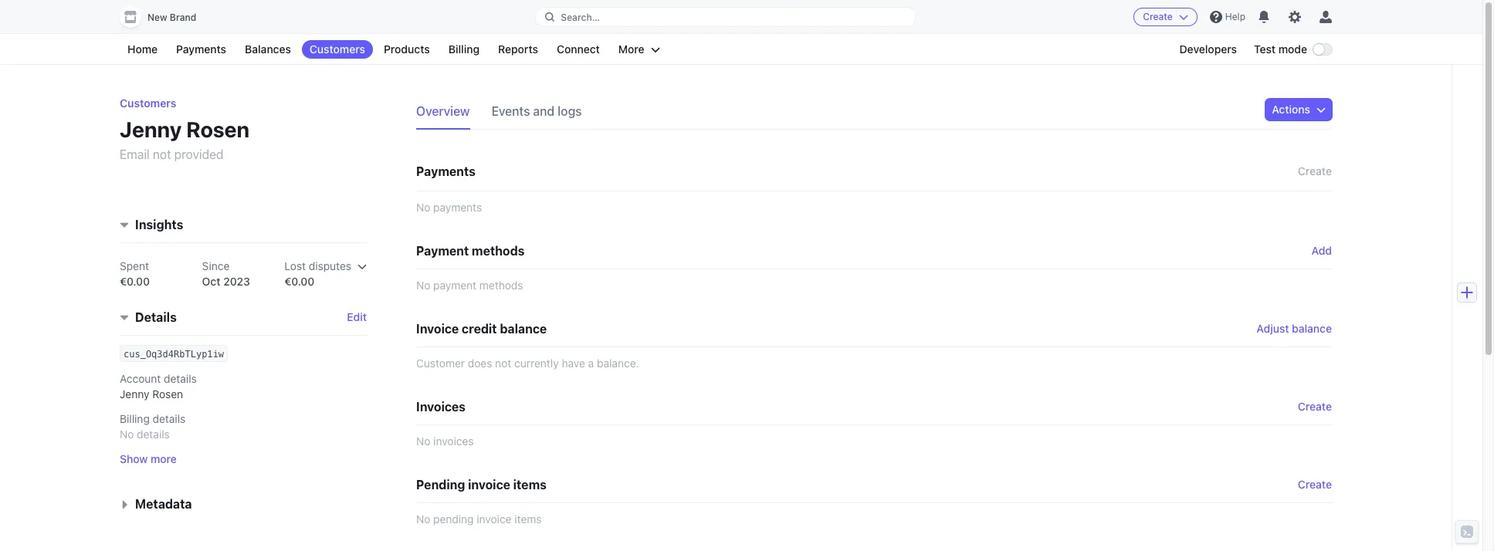 Task type: locate. For each thing, give the bounding box(es) containing it.
items up no pending invoice items
[[513, 478, 547, 492]]

payments
[[176, 42, 226, 56], [416, 165, 476, 178]]

payments up no payments
[[416, 165, 476, 178]]

1 horizontal spatial not
[[495, 357, 512, 370]]

0 vertical spatial rosen
[[186, 117, 250, 142]]

jenny inside "account details jenny rosen"
[[120, 388, 149, 401]]

rosen up provided
[[186, 117, 250, 142]]

0 vertical spatial customers link
[[302, 40, 373, 59]]

billing
[[449, 42, 480, 56], [120, 413, 150, 426]]

pending
[[416, 478, 465, 492]]

0 vertical spatial not
[[153, 148, 171, 161]]

payments
[[433, 201, 482, 214]]

jenny up "email"
[[120, 117, 182, 142]]

no invoices
[[416, 435, 474, 448]]

payments down brand
[[176, 42, 226, 56]]

spent €0.00
[[120, 260, 150, 288]]

1 vertical spatial customers
[[120, 97, 176, 110]]

billing for billing details no details
[[120, 413, 150, 426]]

0 horizontal spatial balance
[[500, 322, 547, 336]]

€0.00
[[120, 275, 150, 288], [285, 275, 315, 288]]

customers up "email"
[[120, 97, 176, 110]]

details for jenny rosen
[[164, 373, 197, 386]]

2 vertical spatial create button
[[1298, 477, 1332, 493]]

no up show
[[120, 428, 134, 441]]

overview
[[416, 104, 470, 118]]

no for payments
[[416, 201, 430, 214]]

0 horizontal spatial not
[[153, 148, 171, 161]]

customers inside the customers jenny rosen email not provided
[[120, 97, 176, 110]]

insights button
[[114, 210, 183, 234]]

0 vertical spatial jenny
[[120, 117, 182, 142]]

billing left reports
[[449, 42, 480, 56]]

create for create link
[[1298, 400, 1332, 413]]

balance right adjust
[[1292, 322, 1332, 335]]

1 vertical spatial jenny
[[120, 388, 149, 401]]

no left invoices
[[416, 435, 430, 448]]

adjust balance button
[[1257, 321, 1332, 337]]

1 vertical spatial details
[[153, 413, 186, 426]]

0 vertical spatial details
[[164, 373, 197, 386]]

billing down "account details jenny rosen"
[[120, 413, 150, 426]]

no for invoices
[[416, 435, 430, 448]]

adjust balance
[[1257, 322, 1332, 335]]

items
[[513, 478, 547, 492], [515, 513, 542, 526]]

0 vertical spatial billing
[[449, 42, 480, 56]]

tab list
[[416, 99, 604, 130]]

0 horizontal spatial rosen
[[152, 388, 183, 401]]

details
[[164, 373, 197, 386], [153, 413, 186, 426], [137, 428, 170, 441]]

customers jenny rosen email not provided
[[120, 97, 250, 161]]

€0.00 down spent
[[120, 275, 150, 288]]

0 horizontal spatial customers
[[120, 97, 176, 110]]

0 vertical spatial create button
[[1134, 8, 1198, 26]]

rosen inside the customers jenny rosen email not provided
[[186, 117, 250, 142]]

customers link left the products link
[[302, 40, 373, 59]]

2 €0.00 from the left
[[285, 275, 315, 288]]

a
[[588, 357, 594, 370]]

events and logs button
[[492, 99, 591, 130]]

1 vertical spatial not
[[495, 357, 512, 370]]

billing details no details
[[120, 413, 186, 441]]

no left payment
[[416, 279, 430, 292]]

lost disputes
[[285, 260, 351, 273]]

1 vertical spatial billing
[[120, 413, 150, 426]]

not
[[153, 148, 171, 161], [495, 357, 512, 370]]

create for create button associated with payments
[[1298, 165, 1332, 178]]

tab list containing overview
[[416, 99, 604, 130]]

1 vertical spatial customers link
[[120, 97, 176, 110]]

2 jenny from the top
[[120, 388, 149, 401]]

test
[[1254, 42, 1276, 56]]

pending
[[433, 513, 474, 526]]

€0.00 down lost
[[285, 275, 315, 288]]

svg image
[[1317, 105, 1326, 114]]

create for pending invoice items's create button
[[1298, 478, 1332, 491]]

does
[[468, 357, 492, 370]]

billing inside billing details no details
[[120, 413, 150, 426]]

1 horizontal spatial balance
[[1292, 322, 1332, 335]]

customers link
[[302, 40, 373, 59], [120, 97, 176, 110]]

1 horizontal spatial payments
[[416, 165, 476, 178]]

jenny inside the customers jenny rosen email not provided
[[120, 117, 182, 142]]

1 horizontal spatial customers
[[310, 42, 365, 56]]

balances
[[245, 42, 291, 56]]

payment
[[416, 244, 469, 258]]

methods down payment methods
[[480, 279, 523, 292]]

1 horizontal spatial rosen
[[186, 117, 250, 142]]

jenny down 'account'
[[120, 388, 149, 401]]

customers
[[310, 42, 365, 56], [120, 97, 176, 110]]

rosen inside "account details jenny rosen"
[[152, 388, 183, 401]]

not right 'does'
[[495, 357, 512, 370]]

details down "account details jenny rosen"
[[153, 413, 186, 426]]

details up show more
[[137, 428, 170, 441]]

1 jenny from the top
[[120, 117, 182, 142]]

invoice down 'pending invoice items'
[[477, 513, 512, 526]]

1 vertical spatial create button
[[1298, 161, 1332, 182]]

balance inside button
[[1292, 322, 1332, 335]]

1 vertical spatial invoice
[[477, 513, 512, 526]]

1 vertical spatial rosen
[[152, 388, 183, 401]]

events
[[492, 104, 530, 118]]

0 vertical spatial items
[[513, 478, 547, 492]]

cus_oq3d4rbtlyp1iw button
[[124, 346, 224, 362]]

no left pending
[[416, 513, 430, 526]]

invoice up no pending invoice items
[[468, 478, 510, 492]]

0 horizontal spatial billing
[[120, 413, 150, 426]]

developers
[[1180, 42, 1237, 56]]

balance up customer does not currently have a balance.
[[500, 322, 547, 336]]

details inside "account details jenny rosen"
[[164, 373, 197, 386]]

customers link up "email"
[[120, 97, 176, 110]]

rosen down 'account'
[[152, 388, 183, 401]]

0 vertical spatial invoice
[[468, 478, 510, 492]]

methods up no payment methods
[[472, 244, 525, 258]]

payment
[[433, 279, 477, 292]]

create button for pending invoice items
[[1298, 477, 1332, 493]]

0 horizontal spatial €0.00
[[120, 275, 150, 288]]

0 horizontal spatial payments
[[176, 42, 226, 56]]

create button
[[1134, 8, 1198, 26], [1298, 161, 1332, 182], [1298, 477, 1332, 493]]

1 horizontal spatial billing
[[449, 42, 480, 56]]

not right "email"
[[153, 148, 171, 161]]

jenny
[[120, 117, 182, 142], [120, 388, 149, 401]]

invoice
[[468, 478, 510, 492], [477, 513, 512, 526]]

2 balance from the left
[[1292, 322, 1332, 335]]

add button
[[1312, 243, 1332, 259]]

Search… text field
[[536, 7, 916, 27]]

payments link
[[168, 40, 234, 59]]

help button
[[1204, 5, 1252, 29]]

0 vertical spatial payments
[[176, 42, 226, 56]]

customers left products
[[310, 42, 365, 56]]

create
[[1143, 11, 1173, 22], [1298, 165, 1332, 178], [1298, 400, 1332, 413], [1298, 478, 1332, 491]]

edit button
[[347, 310, 367, 326]]

connect
[[557, 42, 600, 56]]

details down cus_oq3d4rbtlyp1iw at the left bottom
[[164, 373, 197, 386]]

no left payments
[[416, 201, 430, 214]]

0 vertical spatial customers
[[310, 42, 365, 56]]

no
[[416, 201, 430, 214], [416, 279, 430, 292], [120, 428, 134, 441], [416, 435, 430, 448], [416, 513, 430, 526]]

items down 'pending invoice items'
[[515, 513, 542, 526]]

payment methods
[[416, 244, 525, 258]]

balance
[[500, 322, 547, 336], [1292, 322, 1332, 335]]

customers for customers
[[310, 42, 365, 56]]

1 horizontal spatial €0.00
[[285, 275, 315, 288]]

methods
[[472, 244, 525, 258], [480, 279, 523, 292]]

show more
[[120, 453, 177, 466]]



Task type: vqa. For each thing, say whether or not it's contained in the screenshot.


Task type: describe. For each thing, give the bounding box(es) containing it.
balances link
[[237, 40, 299, 59]]

2023
[[223, 275, 250, 288]]

show
[[120, 453, 148, 466]]

help
[[1226, 11, 1246, 22]]

invoice credit balance
[[416, 322, 547, 336]]

overview button
[[416, 99, 479, 130]]

no payment methods
[[416, 279, 523, 292]]

test mode
[[1254, 42, 1308, 56]]

create button for payments
[[1298, 161, 1332, 182]]

credit
[[462, 322, 497, 336]]

products
[[384, 42, 430, 56]]

lost
[[285, 260, 306, 273]]

reports link
[[490, 40, 546, 59]]

and
[[533, 104, 555, 118]]

Search… search field
[[536, 7, 916, 27]]

balance.
[[597, 357, 639, 370]]

1 €0.00 from the left
[[120, 275, 150, 288]]

create inside create button
[[1143, 11, 1173, 22]]

email
[[120, 148, 150, 161]]

new brand button
[[120, 6, 212, 28]]

not inside the customers jenny rosen email not provided
[[153, 148, 171, 161]]

0 horizontal spatial customers link
[[120, 97, 176, 110]]

mode
[[1279, 42, 1308, 56]]

no for pending invoice items
[[416, 513, 430, 526]]

invoice
[[416, 322, 459, 336]]

billing for billing
[[449, 42, 480, 56]]

create link
[[1298, 399, 1332, 415]]

metadata
[[135, 498, 192, 512]]

customer
[[416, 357, 465, 370]]

no payments
[[416, 201, 482, 214]]

actions
[[1272, 103, 1311, 116]]

1 vertical spatial payments
[[416, 165, 476, 178]]

have
[[562, 357, 585, 370]]

no pending invoice items
[[416, 513, 542, 526]]

payments inside "link"
[[176, 42, 226, 56]]

more
[[151, 453, 177, 466]]

new brand
[[148, 12, 196, 23]]

new
[[148, 12, 167, 23]]

details
[[135, 311, 177, 325]]

1 balance from the left
[[500, 322, 547, 336]]

2 vertical spatial details
[[137, 428, 170, 441]]

more
[[619, 42, 645, 56]]

more button
[[611, 40, 668, 59]]

pending invoice items
[[416, 478, 547, 492]]

account
[[120, 373, 161, 386]]

oct
[[202, 275, 221, 288]]

details button
[[114, 302, 177, 327]]

search…
[[561, 11, 600, 23]]

1 vertical spatial items
[[515, 513, 542, 526]]

account details jenny rosen
[[120, 373, 197, 401]]

provided
[[174, 148, 224, 161]]

developers link
[[1172, 40, 1245, 59]]

currently
[[514, 357, 559, 370]]

brand
[[170, 12, 196, 23]]

no for payment methods
[[416, 279, 430, 292]]

actions button
[[1266, 99, 1332, 120]]

since
[[202, 260, 230, 273]]

metadata button
[[114, 489, 192, 514]]

0 vertical spatial methods
[[472, 244, 525, 258]]

disputes
[[309, 260, 351, 273]]

products link
[[376, 40, 438, 59]]

1 vertical spatial methods
[[480, 279, 523, 292]]

add
[[1312, 244, 1332, 257]]

customers for customers jenny rosen email not provided
[[120, 97, 176, 110]]

billing link
[[441, 40, 487, 59]]

1 horizontal spatial customers link
[[302, 40, 373, 59]]

invoices
[[433, 435, 474, 448]]

cus_oq3d4rbtlyp1iw
[[124, 349, 224, 360]]

invoices
[[416, 400, 466, 414]]

details for no details
[[153, 413, 186, 426]]

since oct 2023
[[202, 260, 250, 288]]

home link
[[120, 40, 165, 59]]

spent
[[120, 260, 149, 273]]

insights
[[135, 218, 183, 232]]

home
[[127, 42, 158, 56]]

no inside billing details no details
[[120, 428, 134, 441]]

edit
[[347, 311, 367, 324]]

customer does not currently have a balance.
[[416, 357, 639, 370]]

show more button
[[120, 452, 177, 468]]

connect link
[[549, 40, 608, 59]]

logs
[[558, 104, 582, 118]]

reports
[[498, 42, 538, 56]]

events and logs
[[492, 104, 582, 118]]

adjust
[[1257, 322, 1289, 335]]



